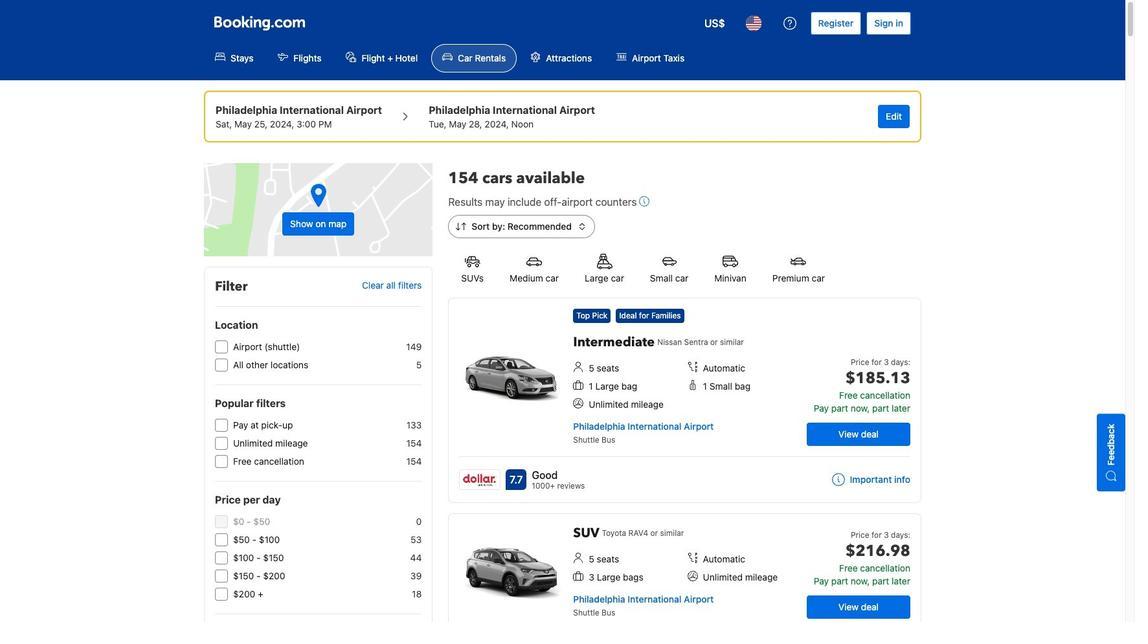 Task type: vqa. For each thing, say whether or not it's contained in the screenshot.
Show large cars button
yes



Task type: locate. For each thing, give the bounding box(es) containing it.
pick-up location element
[[216, 102, 382, 118]]

supplied by dollar image
[[460, 470, 500, 490]]

0 vertical spatial product card group
[[448, 298, 922, 503]]

if you choose one, you'll need to make your own way there - but prices can be a lot lower. image
[[640, 196, 650, 207], [640, 196, 650, 207]]

skip to main content element
[[0, 0, 1126, 80]]

2 group from the left
[[429, 102, 595, 131]]

Show SUVs button
[[448, 246, 497, 293]]

drop-off location element
[[429, 102, 595, 118]]

1 horizontal spatial group
[[429, 102, 595, 131]]

drop-off date element
[[429, 118, 595, 131]]

0 horizontal spatial group
[[216, 102, 382, 131]]

Show medium cars button
[[497, 246, 572, 293]]

group
[[216, 102, 382, 131], [429, 102, 595, 131]]

product card group
[[448, 298, 922, 503], [448, 514, 922, 622]]

Show large cars button
[[572, 246, 637, 293]]

1 vertical spatial product card group
[[448, 514, 922, 622]]

search summary element
[[204, 91, 922, 142]]

pick-up date element
[[216, 118, 382, 131]]



Task type: describe. For each thing, give the bounding box(es) containing it.
1 product card group from the top
[[448, 298, 922, 503]]

1 group from the left
[[216, 102, 382, 131]]

2 product card group from the top
[[448, 514, 922, 622]]

Show premium cars button
[[760, 246, 838, 293]]

Show minivans button
[[702, 246, 760, 293]]

Show small cars button
[[637, 246, 702, 293]]



